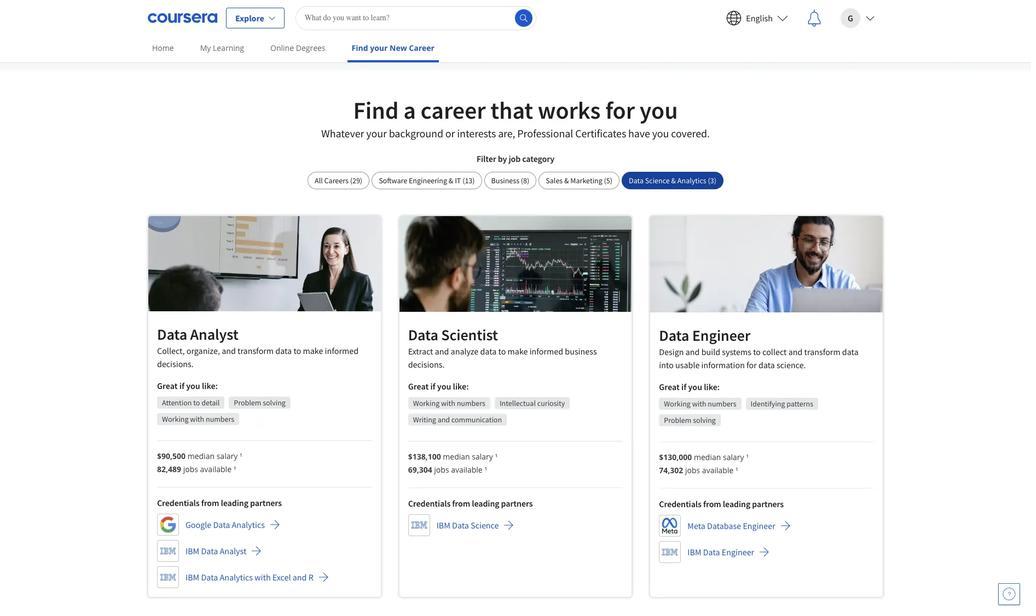 Task type: describe. For each thing, give the bounding box(es) containing it.
it
[[455, 176, 461, 186]]

$138,100 median salary ¹ 69,304 jobs available ¹
[[408, 451, 498, 475]]

working for scientist
[[413, 398, 440, 408]]

find your new career
[[352, 43, 435, 53]]

if for scientist
[[430, 381, 435, 392]]

credentials for engineer
[[659, 499, 702, 510]]

(5)
[[604, 176, 612, 186]]

numbers for engineer
[[708, 399, 736, 409]]

entry- inside the average rating given by 200,000+ global learners enrolled in an entry-level professional certificate²
[[477, 19, 499, 30]]

1 vertical spatial problem
[[664, 415, 691, 425]]

whatever
[[321, 126, 364, 140]]

all
[[315, 176, 323, 186]]

like: for analyst
[[202, 380, 218, 391]]

available for scientist
[[451, 464, 483, 475]]

professional inside job openings across entry-level professional certificate fields¹
[[305, 1, 351, 11]]

69,304
[[408, 464, 432, 475]]

sales
[[546, 176, 563, 186]]

flexible
[[722, 5, 749, 16]]

across
[[239, 1, 263, 11]]

ibm data science link
[[408, 514, 514, 536]]

82,489
[[157, 464, 181, 475]]

science.
[[777, 360, 806, 371]]

meta
[[688, 521, 705, 531]]

1 horizontal spatial problem solving
[[664, 415, 716, 425]]

interests
[[457, 126, 496, 140]]

partners for engineer
[[752, 499, 784, 510]]

are,
[[498, 126, 515, 140]]

1 horizontal spatial solving
[[693, 415, 716, 425]]

identifying
[[751, 399, 785, 409]]

level inside job openings across entry-level professional certificate fields¹
[[286, 1, 304, 11]]

have
[[628, 126, 650, 140]]

ibm for ibm data science
[[437, 520, 450, 531]]

data science & analytics (3)
[[629, 176, 716, 186]]

into
[[659, 360, 674, 371]]

1 vertical spatial by
[[498, 153, 507, 164]]

of flexible study per week³
[[713, 5, 809, 16]]

from for engineer
[[703, 499, 721, 510]]

make inside data analyst collect, organize, and transform data to make informed decisions.
[[303, 345, 323, 356]]

ibm data analytics with excel and r
[[186, 572, 314, 583]]

english
[[746, 12, 773, 23]]

ibm data analytics with excel and r link
[[157, 567, 329, 588]]

0 horizontal spatial problem solving
[[234, 398, 286, 408]]

like: for engineer
[[704, 382, 720, 392]]

explore
[[235, 12, 264, 23]]

jobs for scientist
[[434, 464, 449, 475]]

entry- inside job openings across entry-level professional certificate fields¹
[[264, 1, 286, 11]]

data inside data scientist extract and analyze data to make informed business decisions.
[[480, 346, 497, 357]]

analyze
[[451, 346, 478, 357]]

career
[[421, 95, 486, 125]]

analytics for google data analytics
[[232, 519, 265, 530]]

online degrees link
[[266, 36, 330, 60]]

rating
[[459, 5, 480, 16]]

patterns
[[787, 399, 813, 409]]

ibm for ibm data analytics with excel and r
[[186, 572, 199, 583]]

analytics for ibm data analytics with excel and r
[[220, 572, 253, 583]]

$90,500 median salary ¹ 82,489 jobs available ¹
[[157, 451, 242, 475]]

fields¹
[[279, 14, 302, 25]]

$130,000 median salary ¹ 74,302 jobs available ¹
[[659, 452, 749, 476]]

enrolled
[[425, 19, 456, 30]]

build
[[701, 347, 720, 357]]

great for data scientist
[[408, 381, 429, 392]]

covered.
[[671, 126, 710, 140]]

and inside data scientist extract and analyze data to make informed business decisions.
[[435, 346, 449, 357]]

filter
[[477, 153, 496, 164]]

median for engineer
[[694, 452, 721, 463]]

google
[[186, 519, 211, 530]]

all careers (29)
[[315, 176, 362, 186]]

available for engineer
[[702, 465, 734, 476]]

online degrees
[[270, 43, 325, 53]]

(8)
[[521, 176, 529, 186]]

level inside the average rating given by 200,000+ global learners enrolled in an entry-level professional certificate²
[[499, 19, 517, 30]]

attention
[[162, 398, 192, 408]]

average
[[428, 5, 457, 16]]

working with numbers for engineer
[[664, 399, 736, 409]]

if for analyst
[[179, 380, 184, 391]]

given
[[482, 5, 502, 16]]

working for engineer
[[664, 399, 691, 409]]

business
[[491, 176, 519, 186]]

credentials from leading partners for analyst
[[157, 498, 282, 508]]

1 vertical spatial science
[[471, 520, 499, 531]]

if for engineer
[[681, 382, 687, 392]]

0 horizontal spatial working with numbers
[[162, 414, 234, 424]]

writing and communication
[[413, 415, 502, 424]]

find for your
[[352, 43, 368, 53]]

informed inside data scientist extract and analyze data to make informed business decisions.
[[530, 346, 563, 357]]

What do you want to learn? text field
[[295, 6, 536, 30]]

excel
[[272, 572, 291, 583]]

business
[[565, 346, 597, 357]]

0 horizontal spatial numbers
[[206, 414, 234, 424]]

in
[[457, 19, 464, 30]]

leading for analyst
[[221, 498, 248, 508]]

database
[[707, 521, 741, 531]]

coursera image
[[148, 9, 217, 27]]

to inside data analyst collect, organize, and transform data to make informed decisions.
[[294, 345, 301, 356]]

and right the writing
[[438, 415, 450, 424]]

from for scientist
[[452, 498, 470, 509]]

for inside the data engineer design and build systems to collect and transform data into usable information for data science.
[[747, 360, 757, 371]]

job openings across entry-level professional certificate fields¹
[[190, 1, 351, 25]]

leading for scientist
[[472, 498, 499, 509]]

Sales & Marketing (5) button
[[539, 172, 620, 189]]

partners for scientist
[[501, 498, 533, 509]]

1 vertical spatial analyst
[[220, 546, 246, 557]]

writing
[[413, 415, 436, 424]]

works
[[538, 95, 601, 125]]

credentials from leading partners for scientist
[[408, 498, 533, 509]]

per
[[772, 5, 784, 16]]

professional inside the average rating given by 200,000+ global learners enrolled in an entry-level professional certificate²
[[518, 19, 563, 30]]

great for data analyst
[[157, 380, 178, 391]]

of
[[713, 5, 720, 16]]

(3)
[[708, 176, 716, 186]]

identifying patterns
[[751, 399, 813, 409]]

detail
[[201, 398, 220, 408]]

with down attention to detail
[[190, 414, 204, 424]]

for inside find a career that works for you whatever your background or interests are, professional certificates have you covered.
[[605, 95, 635, 125]]

& for software engineering & it (13)
[[449, 176, 453, 186]]

engineer for meta database engineer
[[743, 521, 775, 531]]

certificates
[[575, 126, 626, 140]]

informed inside data analyst collect, organize, and transform data to make informed decisions.
[[325, 345, 359, 356]]

usable
[[675, 360, 700, 371]]

communication
[[451, 415, 502, 424]]

my
[[200, 43, 211, 53]]

ibm data science
[[437, 520, 499, 531]]

and left r
[[293, 572, 307, 583]]

credentials from leading partners for engineer
[[659, 499, 784, 510]]

credentials for analyst
[[157, 498, 200, 508]]

data inside button
[[629, 176, 644, 186]]

ibm data analyst
[[186, 546, 246, 557]]

transform inside the data engineer design and build systems to collect and transform data into usable information for data science.
[[804, 347, 840, 357]]

software
[[379, 176, 407, 186]]

partners for analyst
[[250, 498, 282, 508]]

science inside button
[[645, 176, 670, 186]]

you right have
[[652, 126, 669, 140]]

ibm for ibm data engineer
[[688, 547, 701, 558]]

find your new career link
[[347, 36, 439, 62]]

like: for scientist
[[453, 381, 469, 392]]

1 vertical spatial job
[[509, 153, 521, 164]]

business (8)
[[491, 176, 529, 186]]

google data analytics link
[[157, 514, 280, 536]]



Task type: vqa. For each thing, say whether or not it's contained in the screenshot.
status
no



Task type: locate. For each thing, give the bounding box(es) containing it.
jobs for analyst
[[183, 464, 198, 475]]

problem right detail
[[234, 398, 261, 408]]

1 horizontal spatial problem
[[664, 415, 691, 425]]

option group
[[308, 172, 724, 189]]

Data Science & Analytics (3) button
[[622, 172, 724, 189]]

organize,
[[186, 345, 220, 356]]

1 make from the left
[[303, 345, 323, 356]]

2 horizontal spatial credentials from leading partners
[[659, 499, 784, 510]]

0 vertical spatial problem
[[234, 398, 261, 408]]

level up fields¹
[[286, 1, 304, 11]]

analytics up ibm data analyst at the left of the page
[[232, 519, 265, 530]]

numbers down information
[[708, 399, 736, 409]]

All Careers (29) button
[[308, 172, 370, 189]]

engineer for ibm data engineer
[[722, 547, 754, 558]]

professional inside find a career that works for you whatever your background or interests are, professional certificates have you covered.
[[517, 126, 573, 140]]

credentials
[[157, 498, 200, 508], [408, 498, 451, 509], [659, 499, 702, 510]]

leading
[[221, 498, 248, 508], [472, 498, 499, 509], [723, 499, 750, 510]]

home
[[152, 43, 174, 53]]

1 vertical spatial your
[[366, 126, 387, 140]]

0 horizontal spatial great
[[157, 380, 178, 391]]

transform up 'science.'
[[804, 347, 840, 357]]

(29)
[[350, 176, 362, 186]]

by right filter
[[498, 153, 507, 164]]

background
[[389, 126, 443, 140]]

extract
[[408, 346, 433, 357]]

leading up ibm data science
[[472, 498, 499, 509]]

data analyst image
[[148, 216, 381, 311]]

0 horizontal spatial partners
[[250, 498, 282, 508]]

available right 82,489
[[200, 464, 232, 475]]

from
[[201, 498, 219, 508], [452, 498, 470, 509], [703, 499, 721, 510]]

with left excel
[[255, 572, 271, 583]]

engineer inside meta database engineer 'link'
[[743, 521, 775, 531]]

0 vertical spatial solving
[[263, 398, 286, 408]]

2 horizontal spatial working with numbers
[[664, 399, 736, 409]]

find inside find a career that works for you whatever your background or interests are, professional certificates have you covered.
[[353, 95, 399, 125]]

data engineer design and build systems to collect and transform data into usable information for data science.
[[659, 326, 859, 371]]

median inside "$130,000 median salary ¹ 74,302 jobs available ¹"
[[694, 452, 721, 463]]

working with numbers down usable
[[664, 399, 736, 409]]

1 horizontal spatial transform
[[804, 347, 840, 357]]

your right whatever
[[366, 126, 387, 140]]

great if you like: down usable
[[659, 382, 720, 392]]

& for data science & analytics (3)
[[671, 176, 676, 186]]

2 vertical spatial analytics
[[220, 572, 253, 583]]

0 horizontal spatial job
[[190, 1, 202, 11]]

2 make from the left
[[508, 346, 528, 357]]

careers
[[324, 176, 349, 186]]

study
[[750, 5, 770, 16]]

with up writing and communication
[[441, 398, 455, 408]]

analytics
[[678, 176, 706, 186], [232, 519, 265, 530], [220, 572, 253, 583]]

category
[[522, 153, 554, 164]]

if down usable
[[681, 382, 687, 392]]

0 vertical spatial professional
[[305, 1, 351, 11]]

credentials down 69,304
[[408, 498, 451, 509]]

1 vertical spatial level
[[499, 19, 517, 30]]

if up the writing
[[430, 381, 435, 392]]

median right the $130,000 on the right bottom of page
[[694, 452, 721, 463]]

median right $90,500
[[188, 451, 215, 461]]

great if you like: up the writing
[[408, 381, 469, 392]]

0 horizontal spatial working
[[162, 414, 189, 424]]

available inside "$130,000 median salary ¹ 74,302 jobs available ¹"
[[702, 465, 734, 476]]

2 horizontal spatial numbers
[[708, 399, 736, 409]]

salary for data scientist
[[472, 451, 493, 462]]

salary for data analyst
[[217, 451, 238, 461]]

0 vertical spatial for
[[605, 95, 635, 125]]

0 horizontal spatial for
[[605, 95, 635, 125]]

1 horizontal spatial available
[[451, 464, 483, 475]]

median inside the $90,500 median salary ¹ 82,489 jobs available ¹
[[188, 451, 215, 461]]

find left a
[[353, 95, 399, 125]]

2 horizontal spatial great if you like:
[[659, 382, 720, 392]]

degrees
[[296, 43, 325, 53]]

explore button
[[226, 7, 284, 28]]

1 horizontal spatial great if you like:
[[408, 381, 469, 392]]

2 horizontal spatial salary
[[723, 452, 744, 463]]

problem solving up the $130,000 on the right bottom of page
[[664, 415, 716, 425]]

1 vertical spatial find
[[353, 95, 399, 125]]

1 horizontal spatial credentials from leading partners
[[408, 498, 533, 509]]

0 horizontal spatial make
[[303, 345, 323, 356]]

meta database engineer
[[688, 521, 775, 531]]

1 horizontal spatial level
[[499, 19, 517, 30]]

&
[[449, 176, 453, 186], [564, 176, 569, 186], [671, 176, 676, 186]]

0 horizontal spatial &
[[449, 176, 453, 186]]

working down attention
[[162, 414, 189, 424]]

make inside data scientist extract and analyze data to make informed business decisions.
[[508, 346, 528, 357]]

& left it
[[449, 176, 453, 186]]

if
[[179, 380, 184, 391], [430, 381, 435, 392], [681, 382, 687, 392]]

1 vertical spatial solving
[[693, 415, 716, 425]]

jobs inside "$130,000 median salary ¹ 74,302 jobs available ¹"
[[685, 465, 700, 476]]

engineer right database
[[743, 521, 775, 531]]

1 vertical spatial entry-
[[477, 19, 499, 30]]

like: up detail
[[202, 380, 218, 391]]

available
[[200, 464, 232, 475], [451, 464, 483, 475], [702, 465, 734, 476]]

& right sales
[[564, 176, 569, 186]]

1 & from the left
[[449, 176, 453, 186]]

2 vertical spatial professional
[[517, 126, 573, 140]]

credentials up google
[[157, 498, 200, 508]]

0 horizontal spatial solving
[[263, 398, 286, 408]]

numbers for scientist
[[457, 398, 485, 408]]

google data analytics
[[186, 519, 265, 530]]

credentials from leading partners up ibm data science
[[408, 498, 533, 509]]

analyst inside data analyst collect, organize, and transform data to make informed decisions.
[[190, 325, 238, 344]]

entry- up fields¹
[[264, 1, 286, 11]]

analytics down ibm data analyst at the left of the page
[[220, 572, 253, 583]]

2 horizontal spatial leading
[[723, 499, 750, 510]]

1 vertical spatial for
[[747, 360, 757, 371]]

data inside data analyst collect, organize, and transform data to make informed decisions.
[[157, 325, 187, 344]]

g
[[848, 12, 853, 23]]

(13)
[[463, 176, 475, 186]]

analytics inside button
[[678, 176, 706, 186]]

1 horizontal spatial salary
[[472, 451, 493, 462]]

1 horizontal spatial great
[[408, 381, 429, 392]]

jobs for engineer
[[685, 465, 700, 476]]

1 horizontal spatial entry-
[[477, 19, 499, 30]]

numbers up communication
[[457, 398, 485, 408]]

salary for data engineer
[[723, 452, 744, 463]]

systems
[[722, 347, 751, 357]]

problem up the $130,000 on the right bottom of page
[[664, 415, 691, 425]]

professional
[[305, 1, 351, 11], [518, 19, 563, 30], [517, 126, 573, 140]]

engineer down "meta database engineer"
[[722, 547, 754, 558]]

1 horizontal spatial science
[[645, 176, 670, 186]]

data scientist image
[[399, 216, 632, 312]]

and right extract
[[435, 346, 449, 357]]

meta database engineer link
[[659, 515, 791, 537]]

data inside data scientist extract and analyze data to make informed business decisions.
[[408, 325, 438, 345]]

your left new on the top left of page
[[370, 43, 388, 53]]

and inside data analyst collect, organize, and transform data to make informed decisions.
[[222, 345, 236, 356]]

2 horizontal spatial like:
[[704, 382, 720, 392]]

english button
[[718, 0, 797, 35]]

jobs inside $138,100 median salary ¹ 69,304 jobs available ¹
[[434, 464, 449, 475]]

learning
[[213, 43, 244, 53]]

0 horizontal spatial leading
[[221, 498, 248, 508]]

your
[[370, 43, 388, 53], [366, 126, 387, 140]]

0 horizontal spatial entry-
[[264, 1, 286, 11]]

median inside $138,100 median salary ¹ 69,304 jobs available ¹
[[443, 451, 470, 462]]

working up the writing
[[413, 398, 440, 408]]

data inside the data engineer design and build systems to collect and transform data into usable information for data science.
[[659, 326, 689, 345]]

available for analyst
[[200, 464, 232, 475]]

find left new on the top left of page
[[352, 43, 368, 53]]

0 vertical spatial engineer
[[692, 326, 751, 345]]

find inside find your new career link
[[352, 43, 368, 53]]

marketing
[[570, 176, 602, 186]]

help center image
[[1003, 588, 1016, 601]]

2 horizontal spatial available
[[702, 465, 734, 476]]

great if you like: up attention to detail
[[157, 380, 218, 391]]

2 horizontal spatial great
[[659, 382, 680, 392]]

available right 69,304
[[451, 464, 483, 475]]

0 horizontal spatial credentials
[[157, 498, 200, 508]]

to
[[294, 345, 301, 356], [498, 346, 506, 357], [753, 347, 761, 357], [193, 398, 200, 408]]

from up ibm data science link
[[452, 498, 470, 509]]

analyst down google data analytics
[[220, 546, 246, 557]]

by right given
[[503, 5, 512, 16]]

0 vertical spatial job
[[190, 1, 202, 11]]

median for scientist
[[443, 451, 470, 462]]

a
[[403, 95, 416, 125]]

leading up "meta database engineer"
[[723, 499, 750, 510]]

scientist
[[441, 325, 498, 345]]

analytics left (3)
[[678, 176, 706, 186]]

career
[[409, 43, 435, 53]]

1 horizontal spatial median
[[443, 451, 470, 462]]

decisions. down the collect,
[[157, 359, 194, 369]]

1 vertical spatial problem solving
[[664, 415, 716, 425]]

design
[[659, 347, 684, 357]]

science
[[645, 176, 670, 186], [471, 520, 499, 531]]

credentials for scientist
[[408, 498, 451, 509]]

2 & from the left
[[564, 176, 569, 186]]

great
[[157, 380, 178, 391], [408, 381, 429, 392], [659, 382, 680, 392]]

available inside $138,100 median salary ¹ 69,304 jobs available ¹
[[451, 464, 483, 475]]

level down given
[[499, 19, 517, 30]]

my learning
[[200, 43, 244, 53]]

0 vertical spatial your
[[370, 43, 388, 53]]

you up attention to detail
[[186, 380, 200, 391]]

1 horizontal spatial jobs
[[434, 464, 449, 475]]

decisions. inside data analyst collect, organize, and transform data to make informed decisions.
[[157, 359, 194, 369]]

0 vertical spatial analytics
[[678, 176, 706, 186]]

analyst
[[190, 325, 238, 344], [220, 546, 246, 557]]

available right 74,302
[[702, 465, 734, 476]]

entry-
[[264, 1, 286, 11], [477, 19, 499, 30]]

0 horizontal spatial problem
[[234, 398, 261, 408]]

2 horizontal spatial if
[[681, 382, 687, 392]]

& left (3)
[[671, 176, 676, 186]]

job inside job openings across entry-level professional certificate fields¹
[[190, 1, 202, 11]]

jobs inside the $90,500 median salary ¹ 82,489 jobs available ¹
[[183, 464, 198, 475]]

credentials from leading partners up database
[[659, 499, 784, 510]]

engineer up build
[[692, 326, 751, 345]]

median for analyst
[[188, 451, 215, 461]]

0 vertical spatial find
[[352, 43, 368, 53]]

& inside data science & analytics (3) button
[[671, 176, 676, 186]]

job left the openings
[[190, 1, 202, 11]]

0 vertical spatial science
[[645, 176, 670, 186]]

home link
[[148, 36, 178, 60]]

you for data scientist
[[437, 381, 451, 392]]

problem solving right detail
[[234, 398, 286, 408]]

engineer inside the data engineer design and build systems to collect and transform data into usable information for data science.
[[692, 326, 751, 345]]

2 horizontal spatial working
[[664, 399, 691, 409]]

credentials up 'meta'
[[659, 499, 702, 510]]

ibm data engineer link
[[659, 541, 770, 563]]

transform inside data analyst collect, organize, and transform data to make informed decisions.
[[238, 345, 274, 356]]

0 horizontal spatial credentials from leading partners
[[157, 498, 282, 508]]

0 vertical spatial analyst
[[190, 325, 238, 344]]

0 vertical spatial problem solving
[[234, 398, 286, 408]]

available inside the $90,500 median salary ¹ 82,489 jobs available ¹
[[200, 464, 232, 475]]

salary inside $138,100 median salary ¹ 69,304 jobs available ¹
[[472, 451, 493, 462]]

intellectual curiosity
[[500, 398, 565, 408]]

0 horizontal spatial informed
[[325, 345, 359, 356]]

find a career that works for you whatever your background or interests are, professional certificates have you covered.
[[321, 95, 710, 140]]

2 horizontal spatial partners
[[752, 499, 784, 510]]

working with numbers down attention to detail
[[162, 414, 234, 424]]

week³
[[786, 5, 809, 16]]

jobs right 69,304
[[434, 464, 449, 475]]

for
[[605, 95, 635, 125], [747, 360, 757, 371]]

analyst up organize,
[[190, 325, 238, 344]]

median
[[188, 451, 215, 461], [443, 451, 470, 462], [694, 452, 721, 463]]

your inside find a career that works for you whatever your background or interests are, professional certificates have you covered.
[[366, 126, 387, 140]]

openings
[[204, 1, 237, 11]]

great down into
[[659, 382, 680, 392]]

sales & marketing (5)
[[546, 176, 612, 186]]

jobs right 74,302
[[685, 465, 700, 476]]

from up database
[[703, 499, 721, 510]]

intellectual
[[500, 398, 536, 408]]

from for analyst
[[201, 498, 219, 508]]

and up usable
[[686, 347, 700, 357]]

1 horizontal spatial decisions.
[[408, 359, 445, 370]]

data scientist extract and analyze data to make informed business decisions.
[[408, 325, 597, 370]]

great for data engineer
[[659, 382, 680, 392]]

1 horizontal spatial from
[[452, 498, 470, 509]]

1 vertical spatial engineer
[[743, 521, 775, 531]]

professional up degrees
[[305, 1, 351, 11]]

decisions. inside data scientist extract and analyze data to make informed business decisions.
[[408, 359, 445, 370]]

1 horizontal spatial make
[[508, 346, 528, 357]]

salary inside "$130,000 median salary ¹ 74,302 jobs available ¹"
[[723, 452, 744, 463]]

certificate²
[[565, 19, 606, 30]]

online
[[270, 43, 294, 53]]

information
[[701, 360, 745, 371]]

1 horizontal spatial working
[[413, 398, 440, 408]]

like: down information
[[704, 382, 720, 392]]

great if you like: for scientist
[[408, 381, 469, 392]]

0 vertical spatial entry-
[[264, 1, 286, 11]]

1 horizontal spatial credentials
[[408, 498, 451, 509]]

1 decisions. from the left
[[157, 359, 194, 369]]

option group containing all careers (29)
[[308, 172, 724, 189]]

2 horizontal spatial jobs
[[685, 465, 700, 476]]

working down usable
[[664, 399, 691, 409]]

$138,100
[[408, 451, 441, 462]]

0 horizontal spatial from
[[201, 498, 219, 508]]

2 horizontal spatial median
[[694, 452, 721, 463]]

engineer inside ibm data engineer link
[[722, 547, 754, 558]]

leading up google data analytics
[[221, 498, 248, 508]]

Business (8) button
[[484, 172, 537, 189]]

great up attention
[[157, 380, 178, 391]]

0 vertical spatial level
[[286, 1, 304, 11]]

ibm
[[437, 520, 450, 531], [186, 546, 199, 557], [688, 547, 701, 558], [186, 572, 199, 583]]

level
[[286, 1, 304, 11], [499, 19, 517, 30]]

ibm for ibm data analyst
[[186, 546, 199, 557]]

2 horizontal spatial from
[[703, 499, 721, 510]]

you for data analyst
[[186, 380, 200, 391]]

if up attention
[[179, 380, 184, 391]]

r
[[309, 572, 314, 583]]

or
[[445, 126, 455, 140]]

1 horizontal spatial informed
[[530, 346, 563, 357]]

2 horizontal spatial &
[[671, 176, 676, 186]]

2 informed from the left
[[530, 346, 563, 357]]

numbers down detail
[[206, 414, 234, 424]]

2 decisions. from the left
[[408, 359, 445, 370]]

0 horizontal spatial if
[[179, 380, 184, 391]]

like: up writing and communication
[[453, 381, 469, 392]]

0 horizontal spatial level
[[286, 1, 304, 11]]

entry- down given
[[477, 19, 499, 30]]

ibm data engineer
[[688, 547, 754, 558]]

200,000+
[[514, 5, 547, 16]]

find for a
[[353, 95, 399, 125]]

1 horizontal spatial like:
[[453, 381, 469, 392]]

for down systems
[[747, 360, 757, 371]]

g button
[[832, 0, 883, 35]]

2 vertical spatial engineer
[[722, 547, 754, 558]]

1 horizontal spatial job
[[509, 153, 521, 164]]

1 horizontal spatial partners
[[501, 498, 533, 509]]

collect
[[763, 347, 787, 357]]

jobs right 82,489
[[183, 464, 198, 475]]

from up google data analytics link
[[201, 498, 219, 508]]

decisions. for scientist
[[408, 359, 445, 370]]

0 horizontal spatial jobs
[[183, 464, 198, 475]]

1 informed from the left
[[325, 345, 359, 356]]

decisions. for analyst
[[157, 359, 194, 369]]

working with numbers for scientist
[[413, 398, 485, 408]]

you down usable
[[688, 382, 702, 392]]

1 horizontal spatial working with numbers
[[413, 398, 485, 408]]

great if you like: for analyst
[[157, 380, 218, 391]]

and up 'science.'
[[788, 347, 803, 357]]

& inside sales & marketing (5) 'button'
[[564, 176, 569, 186]]

decisions. down extract
[[408, 359, 445, 370]]

Software Engineering & IT (13) button
[[372, 172, 482, 189]]

professional down 200,000+
[[518, 19, 563, 30]]

0 horizontal spatial decisions.
[[157, 359, 194, 369]]

0 horizontal spatial like:
[[202, 380, 218, 391]]

you up have
[[640, 95, 678, 125]]

learners
[[573, 5, 603, 16]]

data
[[629, 176, 644, 186], [157, 325, 187, 344], [408, 325, 438, 345], [659, 326, 689, 345], [213, 519, 230, 530], [452, 520, 469, 531], [201, 546, 218, 557], [703, 547, 720, 558], [201, 572, 218, 583]]

1 horizontal spatial leading
[[472, 498, 499, 509]]

you for data engineer
[[688, 382, 702, 392]]

for up have
[[605, 95, 635, 125]]

global
[[549, 5, 571, 16]]

data analyst collect, organize, and transform data to make informed decisions.
[[157, 325, 359, 369]]

working with numbers up writing and communication
[[413, 398, 485, 408]]

3 & from the left
[[671, 176, 676, 186]]

transform right organize,
[[238, 345, 274, 356]]

and right organize,
[[222, 345, 236, 356]]

filter by job category
[[477, 153, 554, 164]]

to inside data scientist extract and analyze data to make informed business decisions.
[[498, 346, 506, 357]]

by inside the average rating given by 200,000+ global learners enrolled in an entry-level professional certificate²
[[503, 5, 512, 16]]

74,302
[[659, 465, 683, 476]]

credentials from leading partners up google data analytics link
[[157, 498, 282, 508]]

with down usable
[[692, 399, 706, 409]]

1 vertical spatial professional
[[518, 19, 563, 30]]

leading for engineer
[[723, 499, 750, 510]]

0 horizontal spatial available
[[200, 464, 232, 475]]

0 vertical spatial by
[[503, 5, 512, 16]]

1 horizontal spatial numbers
[[457, 398, 485, 408]]

data inside data analyst collect, organize, and transform data to make informed decisions.
[[275, 345, 292, 356]]

salary inside the $90,500 median salary ¹ 82,489 jobs available ¹
[[217, 451, 238, 461]]

professional up "category"
[[517, 126, 573, 140]]

you up writing and communication
[[437, 381, 451, 392]]

2 horizontal spatial credentials
[[659, 499, 702, 510]]

1 horizontal spatial &
[[564, 176, 569, 186]]

& inside software engineering & it (13) "button"
[[449, 176, 453, 186]]

collect,
[[157, 345, 185, 356]]

job up 'business (8)'
[[509, 153, 521, 164]]

great up the writing
[[408, 381, 429, 392]]

median right $138,100
[[443, 451, 470, 462]]

1 vertical spatial analytics
[[232, 519, 265, 530]]

data engineer role image
[[650, 216, 883, 313]]

None search field
[[295, 6, 536, 30]]

1 horizontal spatial for
[[747, 360, 757, 371]]

to inside the data engineer design and build systems to collect and transform data into usable information for data science.
[[753, 347, 761, 357]]

great if you like: for engineer
[[659, 382, 720, 392]]

ibm data analyst link
[[157, 540, 262, 562]]



